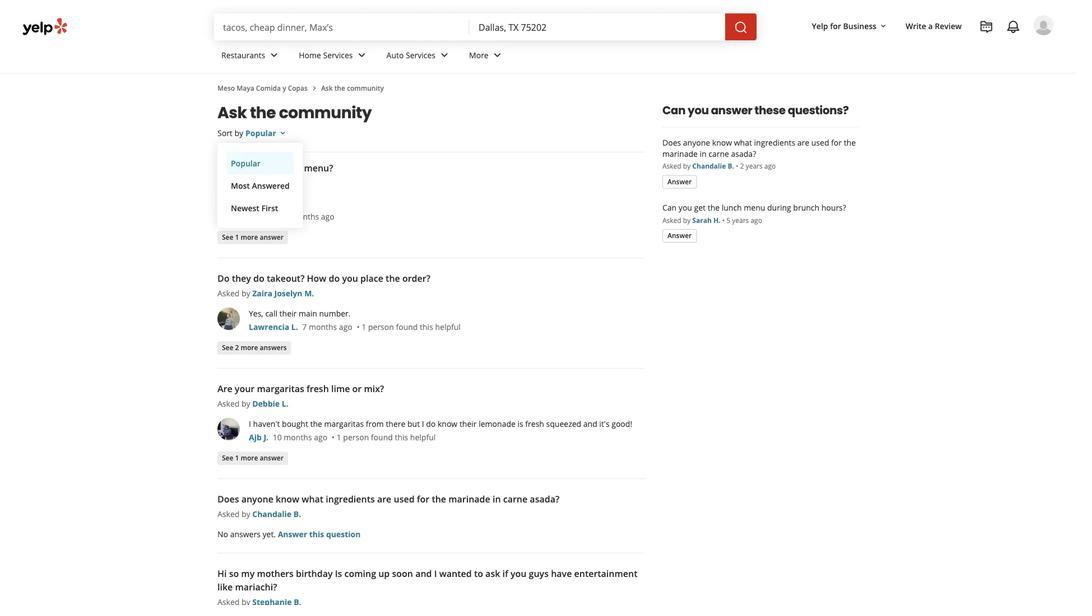 Task type: describe. For each thing, give the bounding box(es) containing it.
lime
[[331, 383, 350, 395]]

0 vertical spatial and
[[584, 419, 598, 429]]

during
[[768, 202, 792, 213]]

they for do
[[232, 272, 251, 285]]

search image
[[734, 21, 748, 34]]

most answered
[[231, 180, 290, 191]]

business
[[844, 20, 877, 31]]

are
[[218, 383, 233, 395]]

asada? for does anyone know what ingredients are used for the marinade in carne asada?
[[731, 148, 756, 159]]

services for auto services
[[406, 50, 436, 60]]

3
[[284, 211, 289, 222]]

fresh inside "are your margaritas fresh lime or mix? asked by debbie l."
[[307, 383, 329, 395]]

answer link for does anyone know what ingredients are used for the marinade in carne asada?
[[663, 175, 697, 189]]

don't.
[[280, 198, 301, 208]]

by right sort at the left of page
[[235, 128, 243, 138]]

like
[[218, 581, 233, 593]]

lawrencia
[[249, 322, 289, 332]]

0 vertical spatial ask
[[321, 83, 333, 93]]

john s. image
[[1034, 15, 1054, 35]]

answer link for can you get the lunch menu during brunch hours?
[[663, 229, 697, 243]]

answer for can you get the lunch menu during brunch hours?
[[668, 231, 692, 240]]

see for are your margaritas fresh lime or mix?
[[222, 454, 233, 463]]

does for does anyone know what ingredients are used for the marinade in carne asada? asked by chandalie b.
[[218, 493, 239, 505]]

can for can you get the lunch menu during brunch hours?
[[663, 202, 677, 213]]

0 vertical spatial ask the community
[[321, 83, 384, 93]]

guys
[[529, 568, 549, 580]]

newest
[[231, 203, 260, 213]]

carne for does anyone know what ingredients are used for the marinade in carne asada?
[[709, 148, 729, 159]]

ago inside no they don't. stella c. 3 months ago
[[321, 211, 335, 222]]

more for margaritas
[[241, 454, 258, 463]]

b. inside the does anyone know what ingredients are used for the marinade in carne asada? asked by chandalie b.
[[294, 509, 301, 519]]

review
[[935, 20, 962, 31]]

popular link
[[227, 152, 294, 174]]

more
[[469, 50, 489, 60]]

write a review
[[906, 20, 962, 31]]

1 vertical spatial 2
[[235, 343, 239, 352]]

ajb j.
[[249, 432, 269, 443]]

hi so my mothers birthday is coming up soon and i wanted to ask if you guys have entertainment like mariachi?
[[218, 568, 638, 593]]

up
[[379, 568, 390, 580]]

yelp for business
[[812, 20, 877, 31]]

meso maya comida y copas link
[[218, 83, 308, 93]]

what for does anyone know what ingredients are used for the marinade in carne asada? asked by chandalie b.
[[302, 493, 324, 505]]

does anyone know what ingredients are used for the marinade in carne asada? asked by chandalie b.
[[218, 493, 560, 519]]

no for no answers yet. answer this question
[[218, 529, 228, 540]]

if
[[503, 568, 508, 580]]

16 chevron down v2 image for popular
[[278, 129, 287, 138]]

hi
[[218, 568, 227, 580]]

mothers
[[257, 568, 294, 580]]

0 horizontal spatial ask
[[218, 101, 247, 124]]

get
[[694, 202, 706, 213]]

auto services link
[[378, 40, 460, 73]]

1 horizontal spatial chandalie b. link
[[693, 161, 734, 171]]

does anyone know what ingredients are used for the marinade in carne asada?
[[663, 137, 856, 159]]

kids
[[284, 162, 302, 174]]

is
[[335, 568, 342, 580]]

for for does anyone know what ingredients are used for the marinade in carne asada?
[[832, 137, 842, 148]]

debbie
[[252, 398, 280, 409]]

more link
[[460, 40, 513, 73]]

ajb
[[249, 432, 262, 443]]

notifications image
[[1007, 20, 1020, 34]]

helpful for do they do takeout? how do you place the order?
[[435, 322, 461, 332]]

c.
[[273, 211, 280, 222]]

7 months ago
[[302, 322, 353, 332]]

place
[[361, 272, 383, 285]]

auto
[[387, 50, 404, 60]]

you inside hi so my mothers birthday is coming up soon and i wanted to ask if you guys have entertainment like mariachi?
[[511, 568, 527, 580]]

in for does anyone know what ingredients are used for the marinade in carne asada?
[[700, 148, 707, 159]]

i haven't bought the margaritas from there but i do know their lemonade is fresh squeezed and it's good!
[[249, 419, 633, 429]]

0 vertical spatial chandalie
[[693, 161, 726, 171]]

asked inside the does anyone know what ingredients are used for the marinade in carne asada? asked by chandalie b.
[[218, 509, 240, 519]]

do they do takeout? how do you place the order? asked by zaira joselyn m.
[[218, 272, 431, 299]]

0 vertical spatial answers
[[260, 343, 287, 352]]

found for do they do takeout? how do you place the order?
[[396, 322, 418, 332]]

j.
[[264, 432, 269, 443]]

0 vertical spatial community
[[347, 83, 384, 93]]

write a review link
[[902, 16, 967, 36]]

by inside do they have a kids menu? asked by jennifer l.
[[242, 177, 250, 188]]

know for does anyone know what ingredients are used for the marinade in carne asada? asked by chandalie b.
[[276, 493, 299, 505]]

lawrencia l.
[[249, 322, 298, 332]]

my
[[241, 568, 255, 580]]

ask
[[486, 568, 500, 580]]

none field find
[[223, 21, 461, 33]]

meso maya comida y copas
[[218, 83, 308, 93]]

y
[[283, 83, 286, 93]]

found for are your margaritas fresh lime or mix?
[[371, 432, 393, 443]]

to
[[474, 568, 483, 580]]

lawrencia l. link
[[249, 322, 298, 332]]

you up asked by sarah h.
[[679, 202, 692, 213]]

jennifer
[[252, 177, 284, 188]]

h.
[[714, 216, 721, 225]]

home services
[[299, 50, 353, 60]]

joselyn
[[274, 288, 302, 299]]

stella
[[249, 211, 271, 222]]

does for does anyone know what ingredients are used for the marinade in carne asada?
[[663, 137, 681, 148]]

0 horizontal spatial their
[[280, 308, 297, 319]]

24 chevron down v2 image for restaurants
[[268, 48, 281, 62]]

1 horizontal spatial b.
[[728, 161, 734, 171]]

see for do they have a kids menu?
[[222, 233, 233, 242]]

can for can you answer these questions?
[[663, 103, 686, 118]]

stella c. link
[[249, 211, 280, 222]]

months for takeout?
[[309, 322, 337, 332]]

l. inside do they have a kids menu? asked by jennifer l.
[[286, 177, 292, 188]]

newest first link
[[227, 197, 294, 219]]

copas
[[288, 83, 308, 93]]

see 2 more answers
[[222, 343, 287, 352]]

l. inside "are your margaritas fresh lime or mix? asked by debbie l."
[[282, 398, 289, 409]]

write
[[906, 20, 927, 31]]

asked inside "are your margaritas fresh lime or mix? asked by debbie l."
[[218, 398, 240, 409]]

home services link
[[290, 40, 378, 73]]

used for does anyone know what ingredients are used for the marinade in carne asada? asked by chandalie b.
[[394, 493, 415, 505]]

anyone for does anyone know what ingredients are used for the marinade in carne asada? asked by chandalie b.
[[241, 493, 274, 505]]

what for does anyone know what ingredients are used for the marinade in carne asada?
[[734, 137, 752, 148]]

10 months ago
[[273, 432, 328, 443]]

by inside "are your margaritas fresh lime or mix? asked by debbie l."
[[242, 398, 250, 409]]

popular for popular link
[[231, 158, 261, 168]]

call
[[265, 308, 278, 319]]

jennifer l. link
[[252, 177, 292, 188]]

0 horizontal spatial do
[[253, 272, 265, 285]]

for for does anyone know what ingredients are used for the marinade in carne asada? asked by chandalie b.
[[417, 493, 430, 505]]

m.
[[305, 288, 314, 299]]

1 vertical spatial l.
[[291, 322, 298, 332]]

1 horizontal spatial margaritas
[[324, 419, 364, 429]]

0 vertical spatial a
[[929, 20, 933, 31]]

asada? for does anyone know what ingredients are used for the marinade in carne asada? asked by chandalie b.
[[530, 493, 560, 505]]

is
[[518, 419, 524, 429]]

ago for 5 years ago
[[751, 216, 762, 225]]

1 horizontal spatial do
[[329, 272, 340, 285]]

1 horizontal spatial fresh
[[526, 419, 544, 429]]

years for ingredients
[[746, 161, 763, 171]]

answer for are your margaritas fresh lime or mix?
[[260, 454, 284, 463]]

0 horizontal spatial chandalie b. link
[[252, 509, 301, 519]]

Find text field
[[223, 21, 461, 33]]

more for have
[[241, 233, 258, 242]]

haven't
[[253, 419, 280, 429]]

answer this question link
[[278, 529, 361, 540]]

7
[[302, 322, 307, 332]]

2 years ago
[[740, 161, 776, 171]]

ago for 10 months ago
[[314, 432, 328, 443]]

newest first
[[231, 203, 278, 213]]

these
[[755, 103, 786, 118]]

asked inside the do they do takeout? how do you place the order? asked by zaira joselyn m.
[[218, 288, 240, 299]]

answer for do they have a kids menu?
[[260, 233, 284, 242]]

1 horizontal spatial i
[[422, 419, 424, 429]]

by inside the does anyone know what ingredients are used for the marinade in carne asada? asked by chandalie b.
[[242, 509, 250, 519]]

birthday
[[296, 568, 333, 580]]

helpful for are your margaritas fresh lime or mix?
[[410, 432, 436, 443]]

lemonade
[[479, 419, 516, 429]]

can you answer these questions?
[[663, 103, 849, 118]]

see for do they do takeout? how do you place the order?
[[222, 343, 233, 352]]

yes, call their main number.
[[249, 308, 351, 319]]

how
[[307, 272, 327, 285]]

questions?
[[788, 103, 849, 118]]



Task type: vqa. For each thing, say whether or not it's contained in the screenshot.
fresh in the are your margaritas fresh lime or mix? asked by debbie l.
yes



Task type: locate. For each thing, give the bounding box(es) containing it.
are inside the does anyone know what ingredients are used for the marinade in carne asada? asked by chandalie b.
[[377, 493, 392, 505]]

and right soon
[[416, 568, 432, 580]]

services right home at the left top of page
[[323, 50, 353, 60]]

0 horizontal spatial are
[[377, 493, 392, 505]]

3 more from the top
[[241, 454, 258, 463]]

0 vertical spatial fresh
[[307, 383, 329, 395]]

what up answer this question link
[[302, 493, 324, 505]]

community down home services link
[[347, 83, 384, 93]]

business categories element
[[212, 40, 1054, 73]]

24 chevron down v2 image inside home services link
[[355, 48, 369, 62]]

your
[[235, 383, 255, 395]]

0 vertical spatial can
[[663, 103, 686, 118]]

1 vertical spatial years
[[732, 216, 749, 225]]

popular up most
[[231, 158, 261, 168]]

used
[[812, 137, 830, 148], [394, 493, 415, 505]]

chandalie b. link up yet.
[[252, 509, 301, 519]]

1 services from the left
[[323, 50, 353, 60]]

2 vertical spatial answer
[[260, 454, 284, 463]]

marinade
[[663, 148, 698, 159], [449, 493, 490, 505]]

16 chevron right v2 image
[[310, 84, 319, 93]]

they for have
[[232, 162, 251, 174]]

1 horizontal spatial 2
[[740, 161, 744, 171]]

user actions element
[[803, 14, 1070, 83]]

zaira
[[252, 288, 272, 299]]

ingredients up 'question'
[[326, 493, 375, 505]]

1 more from the top
[[241, 233, 258, 242]]

they inside do they have a kids menu? asked by jennifer l.
[[232, 162, 251, 174]]

asada? inside the does anyone know what ingredients are used for the marinade in carne asada? asked by chandalie b.
[[530, 493, 560, 505]]

i left wanted
[[434, 568, 437, 580]]

more down ajb
[[241, 454, 258, 463]]

0 horizontal spatial found
[[371, 432, 393, 443]]

0 vertical spatial for
[[830, 20, 842, 31]]

ingredients up 2 years ago
[[754, 137, 796, 148]]

marinade inside does anyone know what ingredients are used for the marinade in carne asada?
[[663, 148, 698, 159]]

answers down lawrencia l.
[[260, 343, 287, 352]]

1 horizontal spatial anyone
[[683, 137, 710, 148]]

bought
[[282, 419, 308, 429]]

ago down does anyone know what ingredients are used for the marinade in carne asada?
[[765, 161, 776, 171]]

anyone inside the does anyone know what ingredients are used for the marinade in carne asada? asked by chandalie b.
[[241, 493, 274, 505]]

1 vertical spatial ask the community
[[218, 101, 372, 124]]

2 horizontal spatial know
[[713, 137, 732, 148]]

0 vertical spatial 2
[[740, 161, 744, 171]]

16 chevron down v2 image right business
[[879, 22, 888, 31]]

do they have a kids menu? asked by jennifer l.
[[218, 162, 333, 188]]

popular for popular "popup button"
[[246, 128, 276, 138]]

know for does anyone know what ingredients are used for the marinade in carne asada?
[[713, 137, 732, 148]]

16 chevron down v2 image up kids
[[278, 129, 287, 138]]

1 horizontal spatial and
[[584, 419, 598, 429]]

ago for 2 years ago
[[765, 161, 776, 171]]

16 chevron down v2 image
[[879, 22, 888, 31], [278, 129, 287, 138]]

answered
[[252, 180, 290, 191]]

more for do
[[241, 343, 258, 352]]

0 vertical spatial their
[[280, 308, 297, 319]]

what inside the does anyone know what ingredients are used for the marinade in carne asada? asked by chandalie b.
[[302, 493, 324, 505]]

chandalie b. link
[[693, 161, 734, 171], [252, 509, 301, 519]]

0 horizontal spatial a
[[277, 162, 282, 174]]

0 horizontal spatial chandalie
[[252, 509, 292, 519]]

2 none field from the left
[[479, 21, 717, 33]]

1 vertical spatial what
[[302, 493, 324, 505]]

know up no answers yet. answer this question
[[276, 493, 299, 505]]

2 do from the top
[[218, 272, 230, 285]]

no they don't. stella c. 3 months ago
[[249, 198, 335, 222]]

see 2 more answers link
[[218, 341, 291, 355]]

answer down j. on the bottom of the page
[[260, 454, 284, 463]]

yes,
[[249, 308, 263, 319]]

0 vertical spatial this
[[420, 322, 433, 332]]

24 chevron down v2 image for home services
[[355, 48, 369, 62]]

fresh right the is on the left bottom
[[526, 419, 544, 429]]

see 1 more answer link for they
[[218, 231, 288, 244]]

0 vertical spatial see 1 more answer
[[222, 233, 284, 242]]

person for mix?
[[343, 432, 369, 443]]

you inside the do they do takeout? how do you place the order? asked by zaira joselyn m.
[[342, 272, 358, 285]]

person down place
[[368, 322, 394, 332]]

1 horizontal spatial their
[[460, 419, 477, 429]]

projects image
[[980, 20, 994, 34]]

1 can from the top
[[663, 103, 686, 118]]

months down bought
[[284, 432, 312, 443]]

no up hi
[[218, 529, 228, 540]]

by left jennifer
[[242, 177, 250, 188]]

for inside does anyone know what ingredients are used for the marinade in carne asada?
[[832, 137, 842, 148]]

no up stella at the top
[[249, 198, 260, 208]]

are inside does anyone know what ingredients are used for the marinade in carne asada?
[[798, 137, 810, 148]]

restaurants
[[221, 50, 265, 60]]

1 vertical spatial in
[[493, 493, 501, 505]]

by inside the do they do takeout? how do you place the order? asked by zaira joselyn m.
[[242, 288, 250, 299]]

3 see from the top
[[222, 454, 233, 463]]

most answered link
[[227, 174, 294, 197]]

2 answer link from the top
[[663, 229, 697, 243]]

are for does anyone know what ingredients are used for the marinade in carne asada? asked by chandalie b.
[[377, 493, 392, 505]]

order?
[[403, 272, 431, 285]]

2 down does anyone know what ingredients are used for the marinade in carne asada?
[[740, 161, 744, 171]]

24 chevron down v2 image for auto services
[[438, 48, 451, 62]]

for inside the does anyone know what ingredients are used for the marinade in carne asada? asked by chandalie b.
[[417, 493, 430, 505]]

marinade inside the does anyone know what ingredients are used for the marinade in carne asada? asked by chandalie b.
[[449, 493, 490, 505]]

1 vertical spatial know
[[438, 419, 458, 429]]

ingredients inside does anyone know what ingredients are used for the marinade in carne asada?
[[754, 137, 796, 148]]

what up 2 years ago
[[734, 137, 752, 148]]

the inside the do they do takeout? how do you place the order? asked by zaira joselyn m.
[[386, 272, 400, 285]]

0 horizontal spatial have
[[253, 162, 274, 174]]

2 horizontal spatial this
[[420, 322, 433, 332]]

the inside the does anyone know what ingredients are used for the marinade in carne asada? asked by chandalie b.
[[432, 493, 446, 505]]

0 vertical spatial do
[[218, 162, 230, 174]]

by left zaira
[[242, 288, 250, 299]]

this
[[420, 322, 433, 332], [395, 432, 408, 443], [309, 529, 324, 540]]

1 see 1 more answer from the top
[[222, 233, 284, 242]]

a left kids
[[277, 162, 282, 174]]

chandalie b. link up get
[[693, 161, 734, 171]]

2 see 1 more answer link from the top
[[218, 452, 288, 465]]

ask right 16 chevron right v2 icon
[[321, 83, 333, 93]]

24 chevron down v2 image for more
[[491, 48, 504, 62]]

ingredients for does anyone know what ingredients are used for the marinade in carne asada?
[[754, 137, 796, 148]]

1 person found this helpful for are your margaritas fresh lime or mix?
[[337, 432, 436, 443]]

know inside the does anyone know what ingredients are used for the marinade in carne asada? asked by chandalie b.
[[276, 493, 299, 505]]

ask the community down copas
[[218, 101, 372, 124]]

chandalie up yet.
[[252, 509, 292, 519]]

this for are your margaritas fresh lime or mix?
[[395, 432, 408, 443]]

answer right yet.
[[278, 529, 307, 540]]

0 vertical spatial what
[[734, 137, 752, 148]]

1 vertical spatial community
[[279, 101, 372, 124]]

does
[[663, 137, 681, 148], [218, 493, 239, 505]]

24 chevron down v2 image
[[355, 48, 369, 62], [438, 48, 451, 62]]

ago for 7 months ago
[[339, 322, 353, 332]]

2 vertical spatial this
[[309, 529, 324, 540]]

2 can from the top
[[663, 202, 677, 213]]

0 horizontal spatial ingredients
[[326, 493, 375, 505]]

from
[[366, 419, 384, 429]]

24 chevron down v2 image inside auto services link
[[438, 48, 451, 62]]

i up ajb
[[249, 419, 251, 429]]

2 see 1 more answer from the top
[[222, 454, 284, 463]]

answer down c.
[[260, 233, 284, 242]]

0 horizontal spatial and
[[416, 568, 432, 580]]

popular up popular link
[[246, 128, 276, 138]]

do inside the do they do takeout? how do you place the order? asked by zaira joselyn m.
[[218, 272, 230, 285]]

0 horizontal spatial marinade
[[449, 493, 490, 505]]

months
[[291, 211, 319, 222], [309, 322, 337, 332], [284, 432, 312, 443]]

0 vertical spatial answer
[[711, 103, 753, 118]]

years down does anyone know what ingredients are used for the marinade in carne asada?
[[746, 161, 763, 171]]

but
[[408, 419, 420, 429]]

services right auto
[[406, 50, 436, 60]]

by left sarah
[[683, 216, 691, 225]]

1 vertical spatial ask
[[218, 101, 247, 124]]

answer left these
[[711, 103, 753, 118]]

0 vertical spatial see
[[222, 233, 233, 242]]

question
[[326, 529, 361, 540]]

they up most
[[232, 162, 251, 174]]

have
[[253, 162, 274, 174], [551, 568, 572, 580]]

1 do from the top
[[218, 162, 230, 174]]

1 vertical spatial margaritas
[[324, 419, 364, 429]]

have right guys
[[551, 568, 572, 580]]

know inside does anyone know what ingredients are used for the marinade in carne asada?
[[713, 137, 732, 148]]

carne
[[709, 148, 729, 159], [503, 493, 528, 505]]

person
[[368, 322, 394, 332], [343, 432, 369, 443]]

24 chevron down v2 image inside the more link
[[491, 48, 504, 62]]

by up no answers yet. answer this question
[[242, 509, 250, 519]]

does inside the does anyone know what ingredients are used for the marinade in carne asada? asked by chandalie b.
[[218, 493, 239, 505]]

you up asked by chandalie b.
[[688, 103, 709, 118]]

margaritas inside "are your margaritas fresh lime or mix? asked by debbie l."
[[257, 383, 304, 395]]

0 vertical spatial know
[[713, 137, 732, 148]]

2 24 chevron down v2 image from the left
[[438, 48, 451, 62]]

0 vertical spatial marinade
[[663, 148, 698, 159]]

2 horizontal spatial i
[[434, 568, 437, 580]]

found
[[396, 322, 418, 332], [371, 432, 393, 443]]

yelp
[[812, 20, 828, 31]]

1 vertical spatial for
[[832, 137, 842, 148]]

mix?
[[364, 383, 384, 395]]

auto services
[[387, 50, 436, 60]]

ask the community down home services link
[[321, 83, 384, 93]]

are for does anyone know what ingredients are used for the marinade in carne asada?
[[798, 137, 810, 148]]

16 chevron down v2 image inside the yelp for business button
[[879, 22, 888, 31]]

answers
[[260, 343, 287, 352], [230, 529, 261, 540]]

years
[[746, 161, 763, 171], [732, 216, 749, 225]]

ago down number.
[[339, 322, 353, 332]]

have inside hi so my mothers birthday is coming up soon and i wanted to ask if you guys have entertainment like mariachi?
[[551, 568, 572, 580]]

debbie l. link
[[252, 398, 289, 409]]

0 vertical spatial 16 chevron down v2 image
[[879, 22, 888, 31]]

0 horizontal spatial fresh
[[307, 383, 329, 395]]

by down your
[[242, 398, 250, 409]]

0 vertical spatial anyone
[[683, 137, 710, 148]]

found down from
[[371, 432, 393, 443]]

margaritas up debbie l. link
[[257, 383, 304, 395]]

yet.
[[263, 529, 276, 540]]

0 vertical spatial answer
[[668, 177, 692, 186]]

marinade for does anyone know what ingredients are used for the marinade in carne asada?
[[663, 148, 698, 159]]

i
[[249, 419, 251, 429], [422, 419, 424, 429], [434, 568, 437, 580]]

none field up business categories element
[[479, 21, 717, 33]]

hours?
[[822, 202, 847, 213]]

1 horizontal spatial none field
[[479, 21, 717, 33]]

0 vertical spatial more
[[241, 233, 258, 242]]

see 1 more answer link for your
[[218, 452, 288, 465]]

do
[[253, 272, 265, 285], [329, 272, 340, 285], [426, 419, 436, 429]]

2 see from the top
[[222, 343, 233, 352]]

none field up home services link
[[223, 21, 461, 33]]

1 vertical spatial marinade
[[449, 493, 490, 505]]

squeezed
[[546, 419, 581, 429]]

1 see 1 more answer link from the top
[[218, 231, 288, 244]]

months down number.
[[309, 322, 337, 332]]

in inside the does anyone know what ingredients are used for the marinade in carne asada? asked by chandalie b.
[[493, 493, 501, 505]]

1 person found this helpful down order?
[[362, 322, 461, 332]]

community down 16 chevron right v2 icon
[[279, 101, 372, 124]]

0 horizontal spatial margaritas
[[257, 383, 304, 395]]

sort
[[218, 128, 233, 138]]

1 vertical spatial answers
[[230, 529, 261, 540]]

can
[[663, 103, 686, 118], [663, 202, 677, 213]]

more down 'lawrencia' on the bottom
[[241, 343, 258, 352]]

16 chevron down v2 image for yelp for business
[[879, 22, 888, 31]]

have inside do they have a kids menu? asked by jennifer l.
[[253, 162, 274, 174]]

by up asked by sarah h.
[[683, 161, 691, 171]]

in for does anyone know what ingredients are used for the marinade in carne asada? asked by chandalie b.
[[493, 493, 501, 505]]

and left it's
[[584, 419, 598, 429]]

1 vertical spatial ingredients
[[326, 493, 375, 505]]

sarah h. link
[[693, 216, 721, 225]]

0 vertical spatial helpful
[[435, 322, 461, 332]]

2 vertical spatial answer
[[278, 529, 307, 540]]

there
[[386, 419, 406, 429]]

they inside no they don't. stella c. 3 months ago
[[262, 198, 278, 208]]

0 horizontal spatial none field
[[223, 21, 461, 33]]

asked by sarah h.
[[663, 216, 721, 225]]

1 horizontal spatial in
[[700, 148, 707, 159]]

what inside does anyone know what ingredients are used for the marinade in carne asada?
[[734, 137, 752, 148]]

0 horizontal spatial what
[[302, 493, 324, 505]]

maya
[[237, 83, 254, 93]]

0 horizontal spatial asada?
[[530, 493, 560, 505]]

l. down kids
[[286, 177, 292, 188]]

services for home services
[[323, 50, 353, 60]]

i inside hi so my mothers birthday is coming up soon and i wanted to ask if you guys have entertainment like mariachi?
[[434, 568, 437, 580]]

1 vertical spatial person
[[343, 432, 369, 443]]

1 none field from the left
[[223, 21, 461, 33]]

0 vertical spatial are
[[798, 137, 810, 148]]

1 vertical spatial see
[[222, 343, 233, 352]]

0 vertical spatial asada?
[[731, 148, 756, 159]]

this for do they do takeout? how do you place the order?
[[420, 322, 433, 332]]

no answers yet. answer this question
[[218, 529, 361, 540]]

1 vertical spatial b.
[[294, 509, 301, 519]]

see 1 more answer for they
[[222, 233, 284, 242]]

know up asked by chandalie b.
[[713, 137, 732, 148]]

their left lemonade at bottom
[[460, 419, 477, 429]]

ago right 10
[[314, 432, 328, 443]]

person for you
[[368, 322, 394, 332]]

carne inside the does anyone know what ingredients are used for the marinade in carne asada? asked by chandalie b.
[[503, 493, 528, 505]]

1 answer link from the top
[[663, 175, 697, 189]]

you right if
[[511, 568, 527, 580]]

24 chevron down v2 image left auto
[[355, 48, 369, 62]]

they
[[232, 162, 251, 174], [262, 198, 278, 208], [232, 272, 251, 285]]

they inside the do they do takeout? how do you place the order? asked by zaira joselyn m.
[[232, 272, 251, 285]]

1 horizontal spatial used
[[812, 137, 830, 148]]

b. up no answers yet. answer this question
[[294, 509, 301, 519]]

ingredients inside the does anyone know what ingredients are used for the marinade in carne asada? asked by chandalie b.
[[326, 493, 375, 505]]

answer down asked by sarah h.
[[668, 231, 692, 240]]

number.
[[319, 308, 351, 319]]

answer link
[[663, 175, 697, 189], [663, 229, 697, 243]]

1 24 chevron down v2 image from the left
[[268, 48, 281, 62]]

they for don't.
[[262, 198, 278, 208]]

0 horizontal spatial b.
[[294, 509, 301, 519]]

1 horizontal spatial this
[[395, 432, 408, 443]]

ask
[[321, 83, 333, 93], [218, 101, 247, 124]]

ingredients for does anyone know what ingredients are used for the marinade in carne asada? asked by chandalie b.
[[326, 493, 375, 505]]

24 chevron down v2 image right "restaurants"
[[268, 48, 281, 62]]

a inside do they have a kids menu? asked by jennifer l.
[[277, 162, 282, 174]]

and inside hi so my mothers birthday is coming up soon and i wanted to ask if you guys have entertainment like mariachi?
[[416, 568, 432, 580]]

l. left 7
[[291, 322, 298, 332]]

0 vertical spatial years
[[746, 161, 763, 171]]

1 vertical spatial 1 person found this helpful
[[337, 432, 436, 443]]

have up jennifer
[[253, 162, 274, 174]]

see 1 more answer link down ajb
[[218, 452, 288, 465]]

see 1 more answer down ajb
[[222, 454, 284, 463]]

months inside no they don't. stella c. 3 months ago
[[291, 211, 319, 222]]

or
[[352, 383, 362, 395]]

2 24 chevron down v2 image from the left
[[491, 48, 504, 62]]

b.
[[728, 161, 734, 171], [294, 509, 301, 519]]

carne for does anyone know what ingredients are used for the marinade in carne asada? asked by chandalie b.
[[503, 493, 528, 505]]

sarah
[[693, 216, 712, 225]]

1 vertical spatial see 1 more answer
[[222, 454, 284, 463]]

used inside the does anyone know what ingredients are used for the marinade in carne asada? asked by chandalie b.
[[394, 493, 415, 505]]

in inside does anyone know what ingredients are used for the marinade in carne asada?
[[700, 148, 707, 159]]

wanted
[[439, 568, 472, 580]]

chandalie up get
[[693, 161, 726, 171]]

1 person found this helpful down there
[[337, 432, 436, 443]]

0 horizontal spatial 16 chevron down v2 image
[[278, 129, 287, 138]]

0 horizontal spatial 24 chevron down v2 image
[[355, 48, 369, 62]]

1 vertical spatial more
[[241, 343, 258, 352]]

i right but
[[422, 419, 424, 429]]

it's
[[600, 419, 610, 429]]

24 chevron down v2 image
[[268, 48, 281, 62], [491, 48, 504, 62]]

2 more from the top
[[241, 343, 258, 352]]

0 vertical spatial person
[[368, 322, 394, 332]]

0 horizontal spatial anyone
[[241, 493, 274, 505]]

months right "3"
[[291, 211, 319, 222]]

24 chevron down v2 image inside restaurants link
[[268, 48, 281, 62]]

answers left yet.
[[230, 529, 261, 540]]

1 horizontal spatial 16 chevron down v2 image
[[879, 22, 888, 31]]

see 1 more answer link down stella at the top
[[218, 231, 288, 244]]

1 horizontal spatial know
[[438, 419, 458, 429]]

see 1 more answer link
[[218, 231, 288, 244], [218, 452, 288, 465]]

see 1 more answer for your
[[222, 454, 284, 463]]

fresh
[[307, 383, 329, 395], [526, 419, 544, 429]]

0 vertical spatial l.
[[286, 177, 292, 188]]

ask up sort by
[[218, 101, 247, 124]]

for inside button
[[830, 20, 842, 31]]

does inside does anyone know what ingredients are used for the marinade in carne asada?
[[663, 137, 681, 148]]

this down there
[[395, 432, 408, 443]]

asked inside do they have a kids menu? asked by jennifer l.
[[218, 177, 240, 188]]

lunch
[[722, 202, 742, 213]]

l.
[[286, 177, 292, 188], [291, 322, 298, 332], [282, 398, 289, 409]]

1 see from the top
[[222, 233, 233, 242]]

1 24 chevron down v2 image from the left
[[355, 48, 369, 62]]

answer link down asked by sarah h.
[[663, 229, 697, 243]]

None field
[[223, 21, 461, 33], [479, 21, 717, 33]]

2 horizontal spatial do
[[426, 419, 436, 429]]

0 horizontal spatial this
[[309, 529, 324, 540]]

used for does anyone know what ingredients are used for the marinade in carne asada?
[[812, 137, 830, 148]]

the inside does anyone know what ingredients are used for the marinade in carne asada?
[[844, 137, 856, 148]]

1 vertical spatial does
[[218, 493, 239, 505]]

do up zaira
[[253, 272, 265, 285]]

asked by chandalie b.
[[663, 161, 734, 171]]

1 vertical spatial found
[[371, 432, 393, 443]]

answer link down asked by chandalie b.
[[663, 175, 697, 189]]

are
[[798, 137, 810, 148], [377, 493, 392, 505]]

asada? inside does anyone know what ingredients are used for the marinade in carne asada?
[[731, 148, 756, 159]]

0 horizontal spatial used
[[394, 493, 415, 505]]

years right 5
[[732, 216, 749, 225]]

0 vertical spatial carne
[[709, 148, 729, 159]]

you left place
[[342, 272, 358, 285]]

24 chevron down v2 image right auto services
[[438, 48, 451, 62]]

see 1 more answer down stella at the top
[[222, 233, 284, 242]]

popular
[[246, 128, 276, 138], [231, 158, 261, 168]]

1 horizontal spatial asada?
[[731, 148, 756, 159]]

person down from
[[343, 432, 369, 443]]

ago right "3"
[[321, 211, 335, 222]]

they up stella c. link at the left of page
[[262, 198, 278, 208]]

brunch
[[794, 202, 820, 213]]

more down stella at the top
[[241, 233, 258, 242]]

none field near
[[479, 21, 717, 33]]

sort by
[[218, 128, 243, 138]]

chandalie
[[693, 161, 726, 171], [252, 509, 292, 519]]

used inside does anyone know what ingredients are used for the marinade in carne asada?
[[812, 137, 830, 148]]

16 chevron down v2 image inside popular "popup button"
[[278, 129, 287, 138]]

more
[[241, 233, 258, 242], [241, 343, 258, 352], [241, 454, 258, 463]]

1 person found this helpful for do they do takeout? how do you place the order?
[[362, 322, 461, 332]]

zaira joselyn m. link
[[252, 288, 314, 299]]

1 horizontal spatial a
[[929, 20, 933, 31]]

good!
[[612, 419, 633, 429]]

carne inside does anyone know what ingredients are used for the marinade in carne asada?
[[709, 148, 729, 159]]

2 up your
[[235, 343, 239, 352]]

do right how
[[329, 272, 340, 285]]

main
[[299, 308, 317, 319]]

5
[[727, 216, 731, 225]]

1 vertical spatial carne
[[503, 493, 528, 505]]

months for fresh
[[284, 432, 312, 443]]

answer for does anyone know what ingredients are used for the marinade in carne asada?
[[668, 177, 692, 186]]

do for do they do takeout? how do you place the order?
[[218, 272, 230, 285]]

0 horizontal spatial no
[[218, 529, 228, 540]]

l. right debbie
[[282, 398, 289, 409]]

None search field
[[214, 13, 759, 40]]

chandalie inside the does anyone know what ingredients are used for the marinade in carne asada? asked by chandalie b.
[[252, 509, 292, 519]]

first
[[262, 203, 278, 213]]

community
[[347, 83, 384, 93], [279, 101, 372, 124]]

0 horizontal spatial 24 chevron down v2 image
[[268, 48, 281, 62]]

anyone for does anyone know what ingredients are used for the marinade in carne asada?
[[683, 137, 710, 148]]

0 vertical spatial 1 person found this helpful
[[362, 322, 461, 332]]

0 horizontal spatial i
[[249, 419, 251, 429]]

menu
[[744, 202, 766, 213]]

Near text field
[[479, 21, 717, 33]]

0 vertical spatial have
[[253, 162, 274, 174]]

anyone up yet.
[[241, 493, 274, 505]]

anyone inside does anyone know what ingredients are used for the marinade in carne asada?
[[683, 137, 710, 148]]

asada?
[[731, 148, 756, 159], [530, 493, 560, 505]]

their right call
[[280, 308, 297, 319]]

this left 'question'
[[309, 529, 324, 540]]

ago down menu
[[751, 216, 762, 225]]

0 vertical spatial used
[[812, 137, 830, 148]]

no inside no they don't. stella c. 3 months ago
[[249, 198, 260, 208]]

coming
[[345, 568, 376, 580]]

b. left 2 years ago
[[728, 161, 734, 171]]

years for lunch
[[732, 216, 749, 225]]

1 vertical spatial anyone
[[241, 493, 274, 505]]

takeout?
[[267, 272, 305, 285]]

do right but
[[426, 419, 436, 429]]

do inside do they have a kids menu? asked by jennifer l.
[[218, 162, 230, 174]]

this down order?
[[420, 322, 433, 332]]

2 services from the left
[[406, 50, 436, 60]]

marinade for does anyone know what ingredients are used for the marinade in carne asada? asked by chandalie b.
[[449, 493, 490, 505]]

meso
[[218, 83, 235, 93]]

entertainment
[[574, 568, 638, 580]]

found down order?
[[396, 322, 418, 332]]

1 vertical spatial answer
[[260, 233, 284, 242]]

anyone up asked by chandalie b.
[[683, 137, 710, 148]]

no for no they don't. stella c. 3 months ago
[[249, 198, 260, 208]]

0 vertical spatial no
[[249, 198, 260, 208]]

do for do they have a kids menu?
[[218, 162, 230, 174]]



